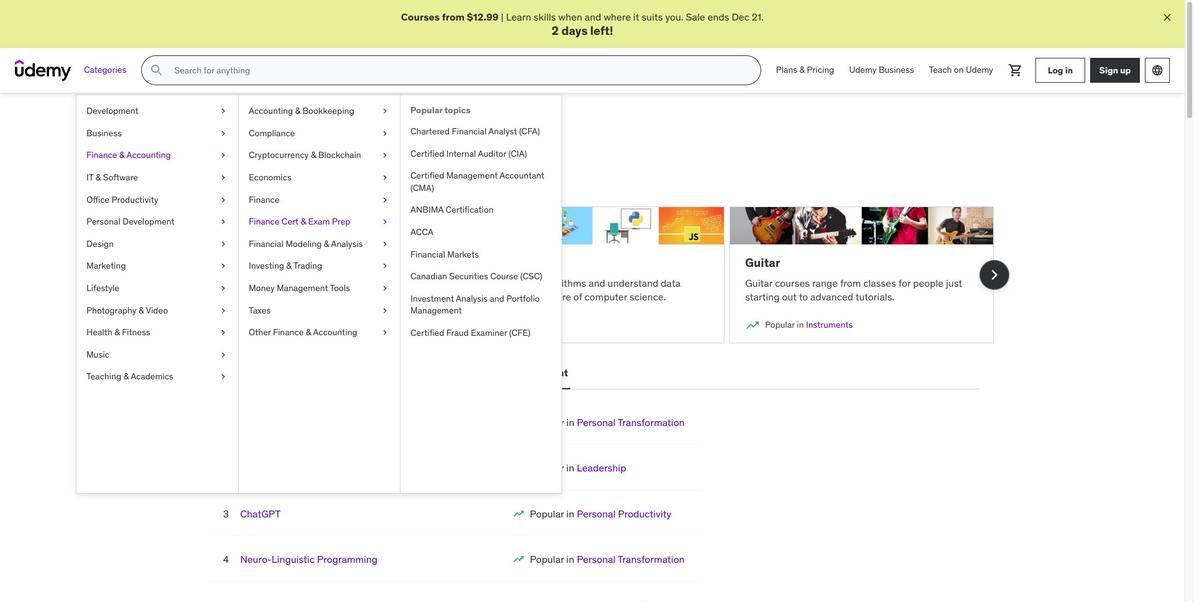 Task type: vqa. For each thing, say whether or not it's contained in the screenshot.
top the My learning link
no



Task type: describe. For each thing, give the bounding box(es) containing it.
1 vertical spatial topics
[[353, 123, 398, 142]]

other
[[249, 327, 271, 338]]

1 horizontal spatial accounting
[[249, 105, 293, 116]]

bestselling button
[[206, 358, 264, 388]]

acca link
[[401, 221, 562, 244]]

learn for popular and trending topics
[[191, 158, 216, 171]]

courses from $12.99 | learn skills when and where it suits you. sale ends dec 21. 2 days left!
[[401, 11, 764, 38]]

next image
[[985, 265, 1005, 285]]

personal transformation link for fourth 'cell'
[[577, 553, 685, 566]]

xsmall image for financial modeling & analysis
[[380, 238, 390, 250]]

chartered financial analyst (cfa)
[[411, 126, 540, 137]]

udemy business
[[850, 64, 914, 76]]

to left the tools at the left top of page
[[321, 277, 330, 289]]

financial markets
[[411, 249, 479, 260]]

xsmall image for office productivity
[[218, 194, 228, 206]]

in left leadership link
[[567, 462, 575, 474]]

core
[[552, 291, 571, 303]]

& inside carousel element
[[288, 319, 293, 330]]

neuro-
[[240, 553, 272, 566]]

udemy image
[[15, 60, 72, 81]]

finance & accounting link
[[77, 145, 238, 167]]

xsmall image for compliance
[[380, 127, 390, 140]]

& for trading
[[286, 260, 292, 271]]

& for fitness
[[114, 327, 120, 338]]

tutorials.
[[856, 291, 895, 303]]

analytics
[[295, 319, 330, 330]]

5 cell from the top
[[530, 599, 685, 602]]

log in link
[[1036, 58, 1086, 83]]

and inside investment analysis and portfolio management
[[490, 293, 505, 304]]

plans & pricing
[[776, 64, 835, 76]]

personal development for personal development 'link'
[[86, 216, 175, 227]]

statistical
[[226, 277, 269, 289]]

popular for instruments link
[[765, 319, 795, 330]]

popular in personal transformation for personal transformation "link" associated with fourth 'cell'
[[530, 553, 685, 566]]

& for academics
[[123, 371, 129, 382]]

1 cell from the top
[[530, 416, 685, 429]]

udemy business link
[[842, 55, 922, 85]]

log
[[1048, 65, 1064, 76]]

out
[[782, 291, 797, 303]]

financial for financial markets
[[411, 249, 445, 260]]

advanced
[[811, 291, 854, 303]]

canadian securities course (csc) link
[[401, 266, 562, 288]]

& inside finance cert & exam prep link
[[301, 216, 306, 227]]

1 horizontal spatial business
[[879, 64, 914, 76]]

guitar for guitar
[[746, 255, 780, 270]]

& inside financial modeling & analysis link
[[324, 238, 329, 249]]

analysis inside investment analysis and portfolio management
[[456, 293, 488, 304]]

trending
[[285, 123, 350, 142]]

money
[[249, 282, 275, 294]]

portfolio
[[507, 293, 540, 304]]

transformation for first 'cell' from the top's personal transformation "link"
[[618, 416, 685, 429]]

it & software link
[[77, 167, 238, 189]]

development link
[[77, 100, 238, 122]]

and up cryptocurrency
[[254, 123, 282, 142]]

popular in personal productivity
[[530, 508, 672, 520]]

1 udemy from the left
[[850, 64, 877, 76]]

xsmall image for money management tools
[[380, 282, 390, 295]]

in left instruments
[[797, 319, 804, 330]]

in down popular in leadership
[[567, 508, 575, 520]]

instruments link
[[806, 319, 853, 330]]

personal for third 'cell' from the top
[[577, 508, 616, 520]]

where
[[604, 11, 631, 23]]

learn for algorithms
[[476, 277, 501, 289]]

of
[[574, 291, 582, 303]]

use statistical probability to teach computers how to learn from data.
[[206, 277, 439, 303]]

it
[[86, 172, 93, 183]]

teach on udemy link
[[922, 55, 1001, 85]]

|
[[501, 11, 504, 23]]

certified fraud examiner (cfe)
[[411, 327, 531, 338]]

it & software
[[86, 172, 138, 183]]

office productivity link
[[77, 189, 238, 211]]

learn to build algorithms and understand data structures at the core of computer science.
[[476, 277, 681, 303]]

xsmall image for marketing
[[218, 260, 228, 272]]

other finance & accounting
[[249, 327, 357, 338]]

exam
[[308, 216, 330, 227]]

popular topics
[[411, 105, 471, 116]]

the
[[535, 291, 549, 303]]

courses
[[401, 11, 440, 23]]

close image
[[1162, 11, 1174, 24]]

personal development link
[[77, 211, 238, 233]]

music
[[86, 349, 109, 360]]

to up investment
[[430, 277, 439, 289]]

$12.99
[[467, 11, 499, 23]]

teaching & academics link
[[77, 366, 238, 388]]

cryptocurrency & blockchain link
[[239, 145, 400, 167]]

popular for personal transformation "link" associated with fourth 'cell'
[[530, 553, 564, 566]]

personal inside "button"
[[461, 367, 503, 379]]

finance cert & exam prep
[[249, 216, 350, 227]]

chartered
[[411, 126, 450, 137]]

teaching
[[86, 371, 121, 382]]

understand
[[608, 277, 659, 289]]

sign up link
[[1091, 58, 1141, 83]]

and inside the courses from $12.99 | learn skills when and where it suits you. sale ends dec 21. 2 days left!
[[585, 11, 602, 23]]

from inside guitar courses range from classes for people just starting out to advanced tutorials.
[[841, 277, 861, 289]]

leadership
[[577, 462, 627, 474]]

xsmall image for health & fitness
[[218, 327, 228, 339]]

(cfa)
[[519, 126, 540, 137]]

xsmall image for lifestyle
[[218, 282, 228, 295]]

finance cert & exam prep element
[[400, 95, 562, 494]]

personal inside 'link'
[[86, 216, 120, 227]]

personal productivity link
[[577, 508, 672, 520]]

use
[[206, 277, 224, 289]]

algorithms
[[539, 277, 587, 289]]

in down taxes
[[258, 319, 265, 330]]

cryptocurrency
[[249, 150, 309, 161]]

management for tools
[[277, 282, 328, 294]]

teaching & academics
[[86, 371, 173, 382]]

suits
[[642, 11, 663, 23]]

financial markets link
[[401, 244, 562, 266]]

modeling
[[286, 238, 322, 249]]

photography
[[86, 305, 136, 316]]

guitar courses range from classes for people just starting out to advanced tutorials.
[[746, 277, 963, 303]]

and inside learn to build algorithms and understand data structures at the core of computer science.
[[589, 277, 606, 289]]

certified internal auditor (cia)
[[411, 148, 527, 159]]

skills inside the courses from $12.99 | learn skills when and where it suits you. sale ends dec 21. 2 days left!
[[534, 11, 556, 23]]

marketing
[[86, 260, 126, 271]]

0 vertical spatial analysis
[[331, 238, 363, 249]]

machine learning
[[206, 255, 306, 270]]

xsmall image for business
[[218, 127, 228, 140]]

0 horizontal spatial skills
[[448, 158, 470, 171]]

xsmall image for it & software
[[218, 172, 228, 184]]

guitar for guitar courses range from classes for people just starting out to advanced tutorials.
[[746, 277, 773, 289]]

(cma)
[[411, 182, 434, 193]]

for
[[899, 277, 911, 289]]

money management tools
[[249, 282, 350, 294]]

topic
[[532, 319, 551, 330]]

transformation for personal transformation "link" associated with fourth 'cell'
[[618, 553, 685, 566]]

carousel element
[[191, 192, 1010, 358]]

certified for certified fraud examiner (cfe)
[[411, 327, 444, 338]]

xsmall image for photography & video
[[218, 305, 228, 317]]

or
[[340, 158, 349, 171]]

chartered financial analyst (cfa) link
[[401, 121, 562, 143]]

markets
[[448, 249, 479, 260]]

from inside the use statistical probability to teach computers how to learn from data.
[[231, 291, 252, 303]]

programming
[[317, 553, 378, 566]]

personal transformation link for first 'cell' from the top
[[577, 416, 685, 429]]

0 horizontal spatial productivity
[[112, 194, 158, 205]]

categories button
[[77, 55, 134, 85]]

xsmall image for teaching & academics
[[218, 371, 228, 383]]

popular for data & analytics link
[[226, 319, 256, 330]]

2 cell from the top
[[530, 462, 627, 474]]

xsmall image for music
[[218, 349, 228, 361]]

popular in image for popular in personal transformation
[[513, 553, 525, 566]]

chatgpt link
[[240, 508, 281, 520]]

management inside investment analysis and portfolio management
[[411, 305, 462, 316]]

financial modeling & analysis
[[249, 238, 363, 249]]

ends
[[708, 11, 730, 23]]

personal for fourth 'cell'
[[577, 553, 616, 566]]

data
[[661, 277, 681, 289]]



Task type: locate. For each thing, give the bounding box(es) containing it.
0 horizontal spatial business
[[86, 127, 122, 139]]

popular
[[411, 105, 443, 116], [191, 123, 251, 142], [226, 319, 256, 330], [765, 319, 795, 330], [530, 416, 564, 429], [530, 462, 564, 474], [530, 508, 564, 520], [530, 553, 564, 566]]

& right health
[[114, 327, 120, 338]]

1 vertical spatial business
[[86, 127, 122, 139]]

pricing
[[807, 64, 835, 76]]

1 vertical spatial from
[[841, 277, 861, 289]]

xsmall image inside the music link
[[218, 349, 228, 361]]

finance for finance & accounting
[[86, 150, 117, 161]]

1 vertical spatial skills
[[448, 158, 470, 171]]

popular in image
[[206, 318, 221, 333], [746, 318, 760, 333], [513, 508, 525, 520], [513, 553, 525, 566]]

development for personal development 'link'
[[123, 216, 175, 227]]

udemy right pricing
[[850, 64, 877, 76]]

taxes
[[249, 305, 271, 316]]

development inside "button"
[[505, 367, 568, 379]]

xsmall image inside accounting & bookkeeping link
[[380, 105, 390, 117]]

categories
[[84, 64, 127, 76]]

software
[[103, 172, 138, 183]]

music link
[[77, 344, 238, 366]]

finance cert & exam prep link
[[239, 211, 400, 233]]

& up software
[[119, 150, 125, 161]]

at
[[524, 291, 532, 303]]

in up popular in leadership
[[567, 416, 575, 429]]

accounting down business link
[[127, 150, 171, 161]]

auditor
[[478, 148, 507, 159]]

and down course
[[490, 293, 505, 304]]

finance inside finance cert & exam prep link
[[249, 216, 280, 227]]

& for software
[[96, 172, 101, 183]]

management down certified internal auditor (cia)
[[447, 170, 498, 181]]

topics
[[445, 105, 471, 116], [353, 123, 398, 142]]

& inside other finance & accounting link
[[306, 327, 311, 338]]

learn
[[506, 11, 532, 23], [191, 158, 216, 171], [476, 277, 501, 289]]

xsmall image for cryptocurrency & blockchain
[[380, 150, 390, 162]]

xsmall image inside finance & accounting "link"
[[218, 150, 228, 162]]

how
[[409, 277, 428, 289]]

2 horizontal spatial from
[[841, 277, 861, 289]]

and up left!
[[585, 11, 602, 23]]

popular in image for popular in instruments
[[746, 318, 760, 333]]

xsmall image for finance & accounting
[[218, 150, 228, 162]]

(csc)
[[520, 271, 543, 282]]

xsmall image for finance cert & exam prep
[[380, 216, 390, 228]]

from inside the courses from $12.99 | learn skills when and where it suits you. sale ends dec 21. 2 days left!
[[442, 11, 465, 23]]

certified up (cma)
[[411, 170, 444, 181]]

personal up design
[[86, 216, 120, 227]]

cert
[[282, 216, 299, 227]]

neuro-linguistic programming
[[240, 553, 378, 566]]

0 vertical spatial transformation
[[618, 416, 685, 429]]

0 vertical spatial management
[[447, 170, 498, 181]]

& right teaching
[[123, 371, 129, 382]]

2 vertical spatial learn
[[476, 277, 501, 289]]

anbima
[[411, 204, 444, 216]]

anbima certification
[[411, 204, 494, 216]]

0 vertical spatial popular in personal transformation
[[530, 416, 685, 429]]

xsmall image inside compliance link
[[380, 127, 390, 140]]

1 vertical spatial accounting
[[127, 150, 171, 161]]

learn inside the courses from $12.99 | learn skills when and where it suits you. sale ends dec 21. 2 days left!
[[506, 11, 532, 23]]

to inside guitar courses range from classes for people just starting out to advanced tutorials.
[[799, 291, 808, 303]]

xsmall image for taxes
[[380, 305, 390, 317]]

learn inside learn to build algorithms and understand data structures at the core of computer science.
[[476, 277, 501, 289]]

& inside investing & trading link
[[286, 260, 292, 271]]

learn left "something" on the top left of page
[[191, 158, 216, 171]]

1 horizontal spatial analysis
[[456, 293, 488, 304]]

xsmall image for investing & trading
[[380, 260, 390, 272]]

data.
[[254, 291, 276, 303]]

xsmall image inside development link
[[218, 105, 228, 117]]

popular in instruments
[[765, 319, 853, 330]]

& inside finance & accounting "link"
[[119, 150, 125, 161]]

xsmall image for economics
[[380, 172, 390, 184]]

0 vertical spatial from
[[442, 11, 465, 23]]

financial up machine learning
[[249, 238, 284, 249]]

business link
[[77, 122, 238, 145]]

2 personal transformation link from the top
[[577, 553, 685, 566]]

xsmall image inside health & fitness link
[[218, 327, 228, 339]]

submit search image
[[150, 63, 164, 78]]

3 cell from the top
[[530, 508, 672, 520]]

0 vertical spatial personal transformation link
[[577, 416, 685, 429]]

2 vertical spatial from
[[231, 291, 252, 303]]

investment analysis and portfolio management
[[411, 293, 540, 316]]

popular inside finance cert & exam prep 'element'
[[411, 105, 443, 116]]

0 vertical spatial guitar
[[746, 255, 780, 270]]

popular in personal transformation
[[530, 416, 685, 429], [530, 553, 685, 566]]

xsmall image for development
[[218, 105, 228, 117]]

xsmall image inside finance link
[[380, 194, 390, 206]]

popular in leadership
[[530, 462, 627, 474]]

analysis down "securities"
[[456, 293, 488, 304]]

popular in image for popular in personal productivity
[[513, 508, 525, 520]]

certified inside certified management accountant (cma)
[[411, 170, 444, 181]]

finance inside other finance & accounting link
[[273, 327, 304, 338]]

2 certified from the top
[[411, 170, 444, 181]]

instruments
[[806, 319, 853, 330]]

finance inside finance link
[[249, 194, 280, 205]]

xsmall image inside office productivity link
[[218, 194, 228, 206]]

& inside accounting & bookkeeping link
[[295, 105, 301, 116]]

financial up canadian
[[411, 249, 445, 260]]

accountant
[[500, 170, 545, 181]]

financial
[[452, 126, 487, 137], [249, 238, 284, 249], [411, 249, 445, 260]]

management down investment
[[411, 305, 462, 316]]

canadian securities course (csc)
[[411, 271, 543, 282]]

xsmall image for design
[[218, 238, 228, 250]]

structures
[[476, 291, 521, 303]]

people
[[914, 277, 944, 289]]

& inside 'plans & pricing' link
[[800, 64, 805, 76]]

xsmall image inside economics link
[[380, 172, 390, 184]]

& up 'popular and trending topics'
[[295, 105, 301, 116]]

1 popular in personal transformation from the top
[[530, 416, 685, 429]]

xsmall image
[[218, 105, 228, 117], [380, 105, 390, 117], [218, 127, 228, 140], [380, 127, 390, 140], [218, 150, 228, 162], [380, 150, 390, 162], [218, 172, 228, 184], [380, 172, 390, 184], [218, 216, 228, 228], [380, 238, 390, 250], [218, 260, 228, 272], [380, 260, 390, 272], [218, 282, 228, 295], [218, 305, 228, 317], [218, 327, 228, 339], [218, 349, 228, 361], [218, 371, 228, 383]]

popular in data & analytics
[[226, 319, 330, 330]]

and up computer
[[589, 277, 606, 289]]

finance for finance
[[249, 194, 280, 205]]

compliance link
[[239, 122, 400, 145]]

personal development for personal development "button"
[[461, 367, 568, 379]]

probability
[[271, 277, 318, 289]]

personal development down the office productivity
[[86, 216, 175, 227]]

2 vertical spatial certified
[[411, 327, 444, 338]]

& for blockchain
[[311, 150, 316, 161]]

xsmall image inside lifestyle link
[[218, 282, 228, 295]]

to up the structures
[[503, 277, 512, 289]]

xsmall image
[[218, 194, 228, 206], [380, 194, 390, 206], [380, 216, 390, 228], [218, 238, 228, 250], [380, 282, 390, 295], [380, 305, 390, 317], [380, 327, 390, 339]]

in right log in the right of the page
[[1066, 65, 1073, 76]]

0 vertical spatial accounting
[[249, 105, 293, 116]]

popular for 'personal productivity' link
[[530, 508, 564, 520]]

popular in personal transformation for first 'cell' from the top's personal transformation "link"
[[530, 416, 685, 429]]

certified for certified management accountant (cma)
[[411, 170, 444, 181]]

computer
[[585, 291, 628, 303]]

xsmall image for personal development
[[218, 216, 228, 228]]

personal development inside "button"
[[461, 367, 568, 379]]

sale
[[686, 11, 706, 23]]

certified down chartered
[[411, 148, 444, 159]]

0 horizontal spatial financial
[[249, 238, 284, 249]]

2 horizontal spatial learn
[[506, 11, 532, 23]]

development down (cfe)
[[505, 367, 568, 379]]

1 vertical spatial certified
[[411, 170, 444, 181]]

management inside certified management accountant (cma)
[[447, 170, 498, 181]]

finance for finance cert & exam prep
[[249, 216, 280, 227]]

& right cert at the top of page
[[301, 216, 306, 227]]

transformation
[[618, 416, 685, 429], [618, 553, 685, 566]]

1 certified from the top
[[411, 148, 444, 159]]

choose a language image
[[1152, 64, 1164, 77]]

personal up leadership link
[[577, 416, 616, 429]]

health
[[86, 327, 112, 338]]

0 vertical spatial personal development
[[86, 216, 175, 227]]

finance
[[86, 150, 117, 161], [249, 194, 280, 205], [249, 216, 280, 227], [273, 327, 304, 338]]

0 horizontal spatial from
[[231, 291, 252, 303]]

xsmall image inside teaching & academics link
[[218, 371, 228, 383]]

1 horizontal spatial udemy
[[966, 64, 994, 76]]

1 vertical spatial learn
[[191, 158, 216, 171]]

1 vertical spatial development
[[123, 216, 175, 227]]

0 horizontal spatial learn
[[191, 158, 216, 171]]

xsmall image inside personal development 'link'
[[218, 216, 228, 228]]

2 horizontal spatial financial
[[452, 126, 487, 137]]

0 horizontal spatial udemy
[[850, 64, 877, 76]]

economics
[[249, 172, 292, 183]]

popular in personal transformation down popular in personal productivity
[[530, 553, 685, 566]]

examiner
[[471, 327, 507, 338]]

and
[[585, 11, 602, 23], [254, 123, 282, 142], [589, 277, 606, 289], [490, 293, 505, 304]]

dec
[[732, 11, 750, 23]]

topics up improve
[[353, 123, 398, 142]]

investment
[[411, 293, 454, 304]]

xsmall image inside other finance & accounting link
[[380, 327, 390, 339]]

xsmall image for other finance & accounting
[[380, 327, 390, 339]]

business left teach
[[879, 64, 914, 76]]

personal development
[[86, 216, 175, 227], [461, 367, 568, 379]]

popular in image for popular in data & analytics
[[206, 318, 221, 333]]

xsmall image for accounting & bookkeeping
[[380, 105, 390, 117]]

topics up chartered financial analyst (cfa)
[[445, 105, 471, 116]]

just
[[946, 277, 963, 289]]

& inside teaching & academics link
[[123, 371, 129, 382]]

popular in personal transformation up leadership link
[[530, 416, 685, 429]]

2 vertical spatial management
[[411, 305, 462, 316]]

xsmall image inside financial modeling & analysis link
[[380, 238, 390, 250]]

0 vertical spatial topics
[[445, 105, 471, 116]]

0 vertical spatial certified
[[411, 148, 444, 159]]

xsmall image inside "it & software" "link"
[[218, 172, 228, 184]]

1 horizontal spatial personal development
[[461, 367, 568, 379]]

& down taxes link at the left of the page
[[306, 327, 311, 338]]

video
[[146, 305, 168, 316]]

0 vertical spatial productivity
[[112, 194, 158, 205]]

1 vertical spatial personal development
[[461, 367, 568, 379]]

personal
[[86, 216, 120, 227], [461, 367, 503, 379], [577, 416, 616, 429], [577, 508, 616, 520], [577, 553, 616, 566]]

& left video at the left bottom of the page
[[139, 305, 144, 316]]

2 vertical spatial development
[[505, 367, 568, 379]]

Search for anything text field
[[172, 60, 746, 81]]

shopping cart with 0 items image
[[1009, 63, 1024, 78]]

& inside "it & software" "link"
[[96, 172, 101, 183]]

personal transformation link down 'personal productivity' link
[[577, 553, 685, 566]]

2 horizontal spatial accounting
[[313, 327, 357, 338]]

3 certified from the top
[[411, 327, 444, 338]]

skills
[[534, 11, 556, 23], [448, 158, 470, 171]]

classes
[[864, 277, 897, 289]]

0 vertical spatial learn
[[506, 11, 532, 23]]

trending
[[496, 319, 530, 330]]

& up probability
[[286, 260, 292, 271]]

xsmall image inside photography & video link
[[218, 305, 228, 317]]

1 horizontal spatial financial
[[411, 249, 445, 260]]

& inside health & fitness link
[[114, 327, 120, 338]]

personal transformation link up leadership link
[[577, 416, 685, 429]]

2 popular in personal transformation from the top
[[530, 553, 685, 566]]

from up advanced at the right
[[841, 277, 861, 289]]

0 vertical spatial skills
[[534, 11, 556, 23]]

personal down certified fraud examiner (cfe) link
[[461, 367, 503, 379]]

development inside 'link'
[[123, 216, 175, 227]]

xsmall image inside cryptocurrency & blockchain link
[[380, 150, 390, 162]]

personal development down (cfe)
[[461, 367, 568, 379]]

1 horizontal spatial skills
[[534, 11, 556, 23]]

xsmall image inside taxes link
[[380, 305, 390, 317]]

fitness
[[122, 327, 150, 338]]

to right out in the right of the page
[[799, 291, 808, 303]]

certified for certified internal auditor (cia)
[[411, 148, 444, 159]]

1 vertical spatial analysis
[[456, 293, 488, 304]]

2 transformation from the top
[[618, 553, 685, 566]]

xsmall image inside money management tools link
[[380, 282, 390, 295]]

guitar inside guitar courses range from classes for people just starting out to advanced tutorials.
[[746, 277, 773, 289]]

1 vertical spatial popular in personal transformation
[[530, 553, 685, 566]]

xsmall image inside investing & trading link
[[380, 260, 390, 272]]

0 horizontal spatial analysis
[[331, 238, 363, 249]]

prep
[[332, 216, 350, 227]]

personal down leadership link
[[577, 508, 616, 520]]

teach
[[929, 64, 952, 76]]

bookkeeping
[[303, 105, 354, 116]]

2 vertical spatial accounting
[[313, 327, 357, 338]]

1 vertical spatial productivity
[[618, 508, 672, 520]]

& right plans
[[800, 64, 805, 76]]

accounting down taxes link at the left of the page
[[313, 327, 357, 338]]

xsmall image inside business link
[[218, 127, 228, 140]]

2 udemy from the left
[[966, 64, 994, 76]]

xsmall image inside marketing link
[[218, 260, 228, 272]]

financial for financial modeling & analysis
[[249, 238, 284, 249]]

personal development inside 'link'
[[86, 216, 175, 227]]

lifestyle link
[[77, 277, 238, 300]]

2 guitar from the top
[[746, 277, 773, 289]]

securities
[[449, 271, 488, 282]]

canadian
[[411, 271, 447, 282]]

personal development button
[[459, 358, 571, 388]]

& left new at the top left of page
[[311, 150, 316, 161]]

certified internal auditor (cia) link
[[401, 143, 562, 165]]

4 cell from the top
[[530, 553, 685, 566]]

plans & pricing link
[[769, 55, 842, 85]]

academics
[[131, 371, 173, 382]]

finance inside finance & accounting "link"
[[86, 150, 117, 161]]

learn up the structures
[[476, 277, 501, 289]]

certified left the fraud
[[411, 327, 444, 338]]

in down popular in personal productivity
[[567, 553, 575, 566]]

teach on udemy
[[929, 64, 994, 76]]

0 horizontal spatial topics
[[353, 123, 398, 142]]

1 vertical spatial transformation
[[618, 553, 685, 566]]

2
[[552, 23, 559, 38]]

to inside learn to build algorithms and understand data structures at the core of computer science.
[[503, 277, 512, 289]]

popular for leadership link
[[530, 462, 564, 474]]

bestselling
[[208, 367, 262, 379]]

existing
[[411, 158, 446, 171]]

& down finance cert & exam prep link
[[324, 238, 329, 249]]

management for accountant
[[447, 170, 498, 181]]

development for personal development "button"
[[505, 367, 568, 379]]

xsmall image inside the design link
[[218, 238, 228, 250]]

1 vertical spatial personal transformation link
[[577, 553, 685, 566]]

improve
[[351, 158, 387, 171]]

0 vertical spatial business
[[879, 64, 914, 76]]

0 horizontal spatial personal development
[[86, 216, 175, 227]]

linguistic
[[272, 553, 315, 566]]

& inside photography & video link
[[139, 305, 144, 316]]

something
[[218, 158, 266, 171]]

& right data
[[288, 319, 293, 330]]

investing & trading link
[[239, 255, 400, 277]]

& for accounting
[[119, 150, 125, 161]]

from left '$12.99'
[[442, 11, 465, 23]]

learn right | on the left of the page
[[506, 11, 532, 23]]

certified
[[411, 148, 444, 159], [411, 170, 444, 181], [411, 327, 444, 338]]

accounting inside "link"
[[127, 150, 171, 161]]

when
[[559, 11, 583, 23]]

from down the statistical
[[231, 291, 252, 303]]

& right it
[[96, 172, 101, 183]]

accounting up compliance
[[249, 105, 293, 116]]

1 transformation from the top
[[618, 416, 685, 429]]

1 guitar from the top
[[746, 255, 780, 270]]

business up finance & accounting
[[86, 127, 122, 139]]

money management tools link
[[239, 277, 400, 300]]

& for video
[[139, 305, 144, 316]]

certified management accountant (cma) link
[[401, 165, 562, 199]]

1 vertical spatial guitar
[[746, 277, 773, 289]]

1 horizontal spatial topics
[[445, 105, 471, 116]]

1 horizontal spatial learn
[[476, 277, 501, 289]]

development down office productivity link
[[123, 216, 175, 227]]

analysis down 'prep'
[[331, 238, 363, 249]]

management down trading
[[277, 282, 328, 294]]

compliance
[[249, 127, 295, 139]]

business
[[879, 64, 914, 76], [86, 127, 122, 139]]

development down categories 'dropdown button'
[[86, 105, 138, 116]]

1 personal transformation link from the top
[[577, 416, 685, 429]]

topics inside finance cert & exam prep 'element'
[[445, 105, 471, 116]]

financial up certified internal auditor (cia)
[[452, 126, 487, 137]]

personal down popular in personal productivity
[[577, 553, 616, 566]]

1 horizontal spatial productivity
[[618, 508, 672, 520]]

trending topic image
[[476, 318, 491, 333]]

sign up
[[1100, 65, 1131, 76]]

personal for first 'cell' from the top
[[577, 416, 616, 429]]

xsmall image for finance
[[380, 194, 390, 206]]

data
[[267, 319, 286, 330]]

udemy right on
[[966, 64, 994, 76]]

& inside cryptocurrency & blockchain link
[[311, 150, 316, 161]]

0 horizontal spatial accounting
[[127, 150, 171, 161]]

1 horizontal spatial from
[[442, 11, 465, 23]]

1 vertical spatial management
[[277, 282, 328, 294]]

0 vertical spatial development
[[86, 105, 138, 116]]

marketing link
[[77, 255, 238, 277]]

xsmall image inside finance cert & exam prep link
[[380, 216, 390, 228]]

popular for first 'cell' from the top's personal transformation "link"
[[530, 416, 564, 429]]

sign
[[1100, 65, 1119, 76]]

up
[[1121, 65, 1131, 76]]

& for pricing
[[800, 64, 805, 76]]

& for bookkeeping
[[295, 105, 301, 116]]

you.
[[666, 11, 684, 23]]

cell
[[530, 416, 685, 429], [530, 462, 627, 474], [530, 508, 672, 520], [530, 553, 685, 566], [530, 599, 685, 602]]



